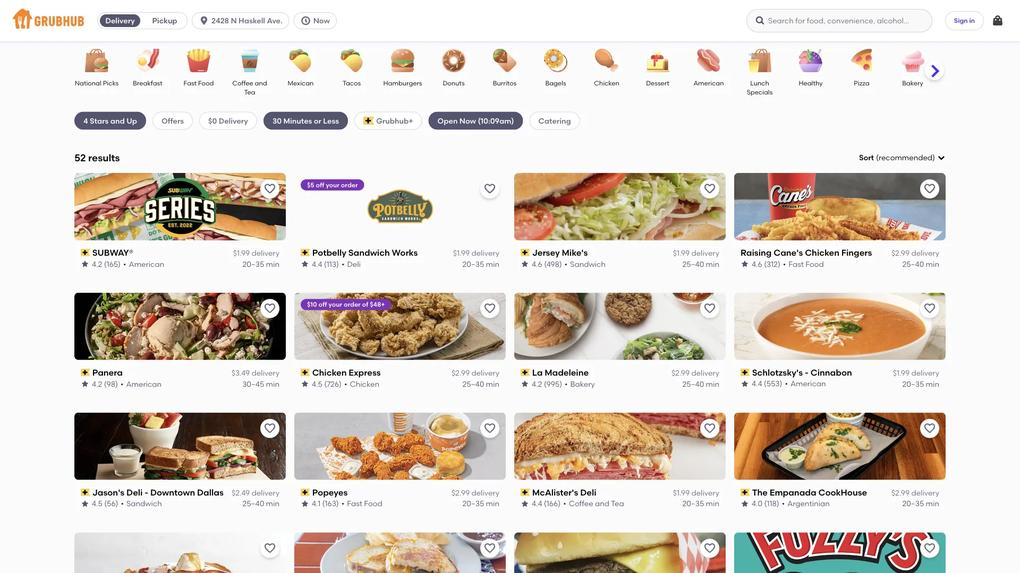 Task type: locate. For each thing, give the bounding box(es) containing it.
4.4 for mcalister's deli
[[532, 500, 542, 509]]

20–35 min for mcalister's deli
[[683, 500, 720, 509]]

• right (165)
[[123, 260, 126, 269]]

$1.99 delivery
[[233, 249, 280, 258], [453, 249, 500, 258], [673, 249, 720, 258], [893, 369, 940, 378], [673, 489, 720, 498]]

subscription pass image left chicken express
[[301, 369, 310, 377]]

0 horizontal spatial fast
[[184, 79, 197, 87]]

$1.99 delivery for subway®
[[233, 249, 280, 258]]

0 horizontal spatial 4.6
[[532, 260, 542, 269]]

subway®
[[92, 248, 133, 258]]

mcalister's
[[532, 488, 578, 498]]

1 vertical spatial sandwich
[[570, 260, 606, 269]]

star icon image left 4.5 (56)
[[81, 500, 89, 509]]

off
[[316, 181, 324, 189], [319, 301, 327, 309]]

subscription pass image
[[81, 249, 90, 257], [301, 249, 310, 257], [301, 369, 310, 377], [521, 369, 530, 377], [301, 489, 310, 497], [521, 489, 530, 497]]

svg image
[[755, 15, 766, 26], [937, 154, 946, 162]]

donuts
[[443, 79, 465, 87]]

min for jason's deli - downtown dallas
[[266, 500, 280, 509]]

save this restaurant button for fuzzy's taco shop logo
[[920, 540, 940, 559]]

$2.99 for empanada
[[892, 489, 910, 498]]

save this restaurant image for the empanada cookhouse logo
[[924, 423, 936, 436]]

1 horizontal spatial svg image
[[301, 15, 311, 26]]

0 horizontal spatial svg image
[[755, 15, 766, 26]]

mama's daughter's diner logo image
[[514, 533, 726, 574]]

4.2 down the la
[[532, 380, 542, 389]]

cinnabon
[[811, 368, 852, 378]]

deli up • coffee and tea at bottom right
[[580, 488, 597, 498]]

star icon image for panera
[[81, 380, 89, 389]]

2428 n haskell ave.
[[212, 16, 283, 25]]

1 horizontal spatial deli
[[347, 260, 361, 269]]

and left up
[[110, 116, 125, 125]]

• for panera
[[121, 380, 124, 389]]

• fast food right "(163)"
[[342, 500, 382, 509]]

coffee down mcalister's deli
[[569, 500, 593, 509]]

order for sandwich
[[341, 181, 358, 189]]

• down the cane's
[[783, 260, 786, 269]]

• down mcalister's deli
[[563, 500, 566, 509]]

coffee down coffee and tea image
[[232, 79, 253, 87]]

fast
[[184, 79, 197, 87], [789, 260, 804, 269], [347, 500, 362, 509]]

save this restaurant button for allgood cafe logo at the bottom of page
[[480, 540, 500, 559]]

off right "$10"
[[319, 301, 327, 309]]

- left downtown
[[145, 488, 148, 498]]

order left of at the bottom left
[[344, 301, 361, 309]]

star icon image left 4.5 (726)
[[301, 380, 309, 389]]

star icon image left '4.2 (995)'
[[521, 380, 529, 389]]

2 horizontal spatial deli
[[580, 488, 597, 498]]

save this restaurant button for the empanada cookhouse logo
[[920, 420, 940, 439]]

4.6 down jersey
[[532, 260, 542, 269]]

chicken right the cane's
[[805, 248, 840, 258]]

• fast food for 4.1 (163)
[[342, 500, 382, 509]]

2 vertical spatial food
[[364, 500, 382, 509]]

save this restaurant button for panera  logo at the left bottom
[[260, 300, 280, 319]]

star icon image for potbelly sandwich works
[[301, 260, 309, 269]]

20–35 min
[[243, 260, 280, 269], [463, 260, 500, 269], [903, 380, 940, 389], [463, 500, 500, 509], [683, 500, 720, 509], [903, 500, 940, 509]]

subscription pass image for schlotzsky's - cinnabon
[[741, 369, 750, 377]]

subscription pass image for la madeleine
[[521, 369, 530, 377]]

order
[[341, 181, 358, 189], [344, 301, 361, 309]]

• american for panera
[[121, 380, 162, 389]]

0 vertical spatial • fast food
[[783, 260, 824, 269]]

2 horizontal spatial 4.4
[[752, 380, 762, 389]]

$1.99 delivery for jersey mike's
[[673, 249, 720, 258]]

offers
[[162, 116, 184, 125]]

sign in button
[[945, 11, 984, 30]]

deli for mcalister's
[[580, 488, 597, 498]]

now right open
[[460, 116, 476, 125]]

• sandwich for mike's
[[565, 260, 606, 269]]

1 vertical spatial now
[[460, 116, 476, 125]]

star icon image down raising
[[741, 260, 749, 269]]

dessert image
[[639, 49, 676, 72]]

2 horizontal spatial food
[[806, 260, 824, 269]]

1 vertical spatial -
[[145, 488, 148, 498]]

min for popeyes
[[486, 500, 500, 509]]

30
[[273, 116, 282, 125]]

subscription pass image left subway®
[[81, 249, 90, 257]]

• sandwich down jason's deli - downtown dallas
[[121, 500, 162, 509]]

20–35 for mcalister's deli
[[683, 500, 704, 509]]

1 vertical spatial food
[[806, 260, 824, 269]]

1 4.6 from the left
[[532, 260, 542, 269]]

$2.99 for express
[[452, 369, 470, 378]]

star icon image left 4.0
[[741, 500, 749, 509]]

dallas
[[197, 488, 224, 498]]

panera  logo image
[[74, 293, 286, 361]]

and down coffee and tea image
[[255, 79, 267, 87]]

$3.49 delivery
[[232, 369, 280, 378]]

• bakery
[[565, 380, 595, 389]]

save this restaurant image for schlotzsky's - cinnabon
[[924, 303, 936, 315]]

• for jason's deli - downtown dallas
[[121, 500, 124, 509]]

save this restaurant image
[[484, 183, 496, 195], [704, 183, 716, 195], [924, 183, 936, 195], [704, 303, 716, 315], [484, 423, 496, 436], [924, 423, 936, 436], [264, 543, 276, 556], [484, 543, 496, 556], [924, 543, 936, 556]]

4.5 left (726)
[[312, 380, 323, 389]]

star icon image left 4.2 (98)
[[81, 380, 89, 389]]

delivery for chicken express
[[472, 369, 500, 378]]

4.2 left (98)
[[92, 380, 102, 389]]

1 horizontal spatial bakery
[[902, 79, 924, 87]]

$2.99 delivery for madeleine
[[672, 369, 720, 378]]

fast down the cane's
[[789, 260, 804, 269]]

save this restaurant button for "raising cane's chicken fingers logo"
[[920, 180, 940, 199]]

20–35 for subway®
[[243, 260, 264, 269]]

fast down fast food image
[[184, 79, 197, 87]]

(163)
[[322, 500, 339, 509]]

sandwich for jason's deli - downtown dallas
[[126, 500, 162, 509]]

25–40 min for jersey mike's
[[683, 260, 720, 269]]

your right "$10"
[[329, 301, 342, 309]]

lunch
[[750, 79, 769, 87]]

1 horizontal spatial 4.6
[[752, 260, 762, 269]]

20–35 min for the empanada cookhouse
[[903, 500, 940, 509]]

2 vertical spatial and
[[595, 500, 609, 509]]

chicken down express
[[350, 380, 379, 389]]

food right "(163)"
[[364, 500, 382, 509]]

• american
[[123, 260, 164, 269], [121, 380, 162, 389], [785, 380, 826, 389]]

4.4 left (113)
[[312, 260, 322, 269]]

subscription pass image left mcalister's
[[521, 489, 530, 497]]

mexican image
[[282, 49, 319, 72]]

potbelly sandwich works logo image
[[366, 173, 434, 241]]

burritos image
[[486, 49, 523, 72]]

argentinian
[[788, 500, 830, 509]]

delivery for popeyes
[[472, 489, 500, 498]]

svg image right )
[[937, 154, 946, 162]]

4.5 for jason's deli - downtown dallas
[[92, 500, 103, 509]]

0 vertical spatial svg image
[[755, 15, 766, 26]]

(726)
[[324, 380, 342, 389]]

grubhub+
[[376, 116, 413, 125]]

0 vertical spatial delivery
[[105, 16, 135, 25]]

raising cane's chicken fingers logo image
[[734, 173, 946, 241]]

cane's
[[774, 248, 803, 258]]

2 horizontal spatial and
[[595, 500, 609, 509]]

1 vertical spatial 4.5
[[92, 500, 103, 509]]

1 vertical spatial bakery
[[571, 380, 595, 389]]

sort
[[859, 153, 874, 162]]

save this restaurant button for subway® logo
[[260, 180, 280, 199]]

american down american image
[[694, 79, 724, 87]]

4
[[83, 116, 88, 125]]

save this restaurant image
[[264, 183, 276, 195], [264, 303, 276, 315], [484, 303, 496, 315], [924, 303, 936, 315], [264, 423, 276, 436], [704, 423, 716, 436], [704, 543, 716, 556]]

subscription pass image left jersey
[[521, 249, 530, 257]]

20–35 min for popeyes
[[463, 500, 500, 509]]

less
[[323, 116, 339, 125]]

25–40 for jason's deli - downtown dallas
[[243, 500, 264, 509]]

2 vertical spatial fast
[[347, 500, 362, 509]]

$2.99 for madeleine
[[672, 369, 690, 378]]

0 horizontal spatial now
[[313, 16, 330, 25]]

and for 4 stars and up
[[110, 116, 125, 125]]

your
[[326, 181, 340, 189], [329, 301, 342, 309]]

star icon image
[[81, 260, 89, 269], [301, 260, 309, 269], [521, 260, 529, 269], [741, 260, 749, 269], [81, 380, 89, 389], [301, 380, 309, 389], [521, 380, 529, 389], [741, 380, 749, 389], [81, 500, 89, 509], [301, 500, 309, 509], [521, 500, 529, 509], [741, 500, 749, 509]]

in
[[970, 17, 975, 24]]

now up mexican "image"
[[313, 16, 330, 25]]

svg image right "ave."
[[301, 15, 311, 26]]

dessert
[[646, 79, 669, 87]]

0 vertical spatial your
[[326, 181, 340, 189]]

• down chicken express
[[344, 380, 347, 389]]

save this restaurant image for la madeleine logo
[[704, 303, 716, 315]]

american
[[694, 79, 724, 87], [129, 260, 164, 269], [126, 380, 162, 389], [791, 380, 826, 389]]

1 vertical spatial 4.4
[[752, 380, 762, 389]]

0 vertical spatial food
[[198, 79, 214, 87]]

• down madeleine
[[565, 380, 568, 389]]

0 vertical spatial coffee
[[232, 79, 253, 87]]

sandwich
[[349, 248, 390, 258], [570, 260, 606, 269], [126, 500, 162, 509]]

4.2 left (165)
[[92, 260, 102, 269]]

0 vertical spatial bakery
[[902, 79, 924, 87]]

svg image inside now button
[[301, 15, 311, 26]]

4.2 (98)
[[92, 380, 118, 389]]

the
[[752, 488, 768, 498]]

1 horizontal spatial fast
[[347, 500, 362, 509]]

0 vertical spatial 4.5
[[312, 380, 323, 389]]

30 minutes or less
[[273, 116, 339, 125]]

4.6 down raising
[[752, 260, 762, 269]]

1 horizontal spatial 4.4
[[532, 500, 542, 509]]

1 horizontal spatial -
[[805, 368, 809, 378]]

4.0
[[752, 500, 763, 509]]

tea up "mama's daughter's diner logo"
[[611, 500, 624, 509]]

2 vertical spatial sandwich
[[126, 500, 162, 509]]

•
[[123, 260, 126, 269], [342, 260, 345, 269], [565, 260, 568, 269], [783, 260, 786, 269], [121, 380, 124, 389], [344, 380, 347, 389], [565, 380, 568, 389], [785, 380, 788, 389], [121, 500, 124, 509], [342, 500, 345, 509], [563, 500, 566, 509], [782, 500, 785, 509]]

$1.99 delivery for schlotzsky's - cinnabon
[[893, 369, 940, 378]]

4.5 (56)
[[92, 500, 118, 509]]

• right (113)
[[342, 260, 345, 269]]

off for potbelly sandwich works
[[316, 181, 324, 189]]

• deli
[[342, 260, 361, 269]]

1 horizontal spatial 4.5
[[312, 380, 323, 389]]

- left cinnabon
[[805, 368, 809, 378]]

jersey
[[532, 248, 560, 258]]

tacos image
[[333, 49, 370, 72]]

la madeleine
[[532, 368, 589, 378]]

4.5 left (56)
[[92, 500, 103, 509]]

tea down coffee and tea image
[[244, 88, 255, 96]]

0 horizontal spatial • fast food
[[342, 500, 382, 509]]

fast right "(163)"
[[347, 500, 362, 509]]

sandwich down mike's
[[570, 260, 606, 269]]

subscription pass image left the
[[741, 489, 750, 497]]

20–35
[[243, 260, 264, 269], [463, 260, 484, 269], [903, 380, 924, 389], [463, 500, 484, 509], [683, 500, 704, 509], [903, 500, 924, 509]]

delivery left 'pickup' button at the top
[[105, 16, 135, 25]]

20–35 min for potbelly sandwich works
[[463, 260, 500, 269]]

1 vertical spatial • fast food
[[342, 500, 382, 509]]

jason's
[[92, 488, 124, 498]]

0 horizontal spatial sandwich
[[126, 500, 162, 509]]

food
[[198, 79, 214, 87], [806, 260, 824, 269], [364, 500, 382, 509]]

1 horizontal spatial food
[[364, 500, 382, 509]]

1 horizontal spatial and
[[255, 79, 267, 87]]

20–35 for potbelly sandwich works
[[463, 260, 484, 269]]

star icon image for chicken express
[[301, 380, 309, 389]]

save this restaurant button for jersey mike's logo
[[700, 180, 720, 199]]

delivery right $0
[[219, 116, 248, 125]]

corner bakery logo image
[[74, 533, 286, 574]]

star icon image left 4.6 (498)
[[521, 260, 529, 269]]

(995)
[[544, 380, 562, 389]]

0 horizontal spatial delivery
[[105, 16, 135, 25]]

0 horizontal spatial 4.4
[[312, 260, 322, 269]]

pickup button
[[142, 12, 187, 29]]

4.4 for potbelly sandwich works
[[312, 260, 322, 269]]

• right "(163)"
[[342, 500, 345, 509]]

0 vertical spatial • sandwich
[[565, 260, 606, 269]]

subscription pass image
[[521, 249, 530, 257], [81, 369, 90, 377], [741, 369, 750, 377], [81, 489, 90, 497], [741, 489, 750, 497]]

4.2
[[92, 260, 102, 269], [92, 380, 102, 389], [532, 380, 542, 389]]

svg image
[[992, 14, 1004, 27], [199, 15, 209, 26], [301, 15, 311, 26]]

1 horizontal spatial sandwich
[[349, 248, 390, 258]]

star icon image for jason's deli - downtown dallas
[[81, 500, 89, 509]]

0 vertical spatial 4.4
[[312, 260, 322, 269]]

1 vertical spatial off
[[319, 301, 327, 309]]

off right $5
[[316, 181, 324, 189]]

express
[[349, 368, 381, 378]]

1 vertical spatial and
[[110, 116, 125, 125]]

tea
[[244, 88, 255, 96], [611, 500, 624, 509]]

order for express
[[344, 301, 361, 309]]

• sandwich down mike's
[[565, 260, 606, 269]]

popeyes logo image
[[294, 413, 506, 481]]

la madeleine logo image
[[514, 293, 726, 361]]

subscription pass image left potbelly
[[301, 249, 310, 257]]

open now (10:09am)
[[438, 116, 514, 125]]

the empanada cookhouse logo image
[[734, 413, 946, 481]]

1 horizontal spatial delivery
[[219, 116, 248, 125]]

0 horizontal spatial • sandwich
[[121, 500, 162, 509]]

• right (553)
[[785, 380, 788, 389]]

0 vertical spatial off
[[316, 181, 324, 189]]

coffee and tea
[[232, 79, 267, 96]]

$10
[[307, 301, 317, 309]]

deli right the jason's
[[127, 488, 143, 498]]

subscription pass image left the jason's
[[81, 489, 90, 497]]

• fast food for 4.6 (312)
[[783, 260, 824, 269]]

empanada
[[770, 488, 817, 498]]

bagels
[[545, 79, 566, 87]]

min for la madeleine
[[706, 380, 720, 389]]

4.5 (726)
[[312, 380, 342, 389]]

sandwich up • deli
[[349, 248, 390, 258]]

coffee inside coffee and tea
[[232, 79, 253, 87]]

deli down potbelly sandwich works on the left of page
[[347, 260, 361, 269]]

0 horizontal spatial 4.5
[[92, 500, 103, 509]]

• american right (165)
[[123, 260, 164, 269]]

1 horizontal spatial svg image
[[937, 154, 946, 162]]

star icon image left 4.2 (165)
[[81, 260, 89, 269]]

or
[[314, 116, 321, 125]]

1 vertical spatial coffee
[[569, 500, 593, 509]]

4.4 left (166)
[[532, 500, 542, 509]]

0 horizontal spatial bakery
[[571, 380, 595, 389]]

subscription pass image for panera
[[81, 369, 90, 377]]

0 horizontal spatial coffee
[[232, 79, 253, 87]]

jason's deli - downtown dallas logo image
[[74, 413, 286, 481]]

star icon image left 4.4 (113)
[[301, 260, 309, 269]]

min for mcalister's deli
[[706, 500, 720, 509]]

4.6 (312)
[[752, 260, 781, 269]]

4.1 (163)
[[312, 500, 339, 509]]

food down raising cane's chicken fingers
[[806, 260, 824, 269]]

0 horizontal spatial -
[[145, 488, 148, 498]]

save this restaurant image for corner bakery logo
[[264, 543, 276, 556]]

0 vertical spatial tea
[[244, 88, 255, 96]]

$1.99
[[233, 249, 250, 258], [453, 249, 470, 258], [673, 249, 690, 258], [893, 369, 910, 378], [673, 489, 690, 498]]

sandwich down jason's deli - downtown dallas
[[126, 500, 162, 509]]

(118)
[[764, 500, 779, 509]]

0 vertical spatial fast
[[184, 79, 197, 87]]

2 horizontal spatial sandwich
[[570, 260, 606, 269]]

0 horizontal spatial tea
[[244, 88, 255, 96]]

25–40 min for chicken express
[[463, 380, 500, 389]]

$5 off your order
[[307, 181, 358, 189]]

1 vertical spatial • sandwich
[[121, 500, 162, 509]]

save this restaurant button
[[260, 180, 280, 199], [480, 180, 500, 199], [700, 180, 720, 199], [920, 180, 940, 199], [260, 300, 280, 319], [480, 300, 500, 319], [700, 300, 720, 319], [920, 300, 940, 319], [260, 420, 280, 439], [480, 420, 500, 439], [700, 420, 720, 439], [920, 420, 940, 439], [260, 540, 280, 559], [480, 540, 500, 559], [700, 540, 720, 559], [920, 540, 940, 559]]

4.6
[[532, 260, 542, 269], [752, 260, 762, 269]]

0 horizontal spatial deli
[[127, 488, 143, 498]]

subway® logo image
[[74, 173, 286, 241]]

subscription pass image left the la
[[521, 369, 530, 377]]

svg image up lunch specials image
[[755, 15, 766, 26]]

american for panera
[[126, 380, 162, 389]]

raising
[[741, 248, 772, 258]]

1 horizontal spatial • sandwich
[[565, 260, 606, 269]]

cookhouse
[[819, 488, 867, 498]]

• right (56)
[[121, 500, 124, 509]]

bakery down madeleine
[[571, 380, 595, 389]]

main navigation navigation
[[0, 0, 1020, 41]]

2 4.6 from the left
[[752, 260, 762, 269]]

star icon image left 4.4 (553) on the bottom right of page
[[741, 380, 749, 389]]

0 vertical spatial order
[[341, 181, 358, 189]]

• right (98)
[[121, 380, 124, 389]]

• american right (98)
[[121, 380, 162, 389]]

4.4 left (553)
[[752, 380, 762, 389]]

0 horizontal spatial and
[[110, 116, 125, 125]]

2 vertical spatial 4.4
[[532, 500, 542, 509]]

subscription pass image left panera
[[81, 369, 90, 377]]

order right $5
[[341, 181, 358, 189]]

2 horizontal spatial fast
[[789, 260, 804, 269]]

save this restaurant image for jason's deli - downtown dallas
[[264, 423, 276, 436]]

0 vertical spatial sandwich
[[349, 248, 390, 258]]

0 horizontal spatial svg image
[[199, 15, 209, 26]]

svg image left 2428
[[199, 15, 209, 26]]

• for mcalister's deli
[[563, 500, 566, 509]]

save this restaurant image for fuzzy's taco shop logo
[[924, 543, 936, 556]]

• fast food down raising cane's chicken fingers
[[783, 260, 824, 269]]

coffee
[[232, 79, 253, 87], [569, 500, 593, 509]]

subscription pass image for mcalister's deli
[[521, 489, 530, 497]]

bakery down the bakery image
[[902, 79, 924, 87]]

food down fast food image
[[198, 79, 214, 87]]

chicken down chicken image
[[594, 79, 620, 87]]

and down mcalister's deli
[[595, 500, 609, 509]]

lunch specials
[[747, 79, 773, 96]]

star icon image left 4.4 (166)
[[521, 500, 529, 509]]

fast food image
[[180, 49, 217, 72]]

american right (165)
[[129, 260, 164, 269]]

healthy image
[[792, 49, 830, 72]]

• down 'jersey mike's'
[[565, 260, 568, 269]]

1 vertical spatial your
[[329, 301, 342, 309]]

• american down schlotzsky's - cinnabon
[[785, 380, 826, 389]]

• for the empanada cookhouse
[[782, 500, 785, 509]]

1 vertical spatial order
[[344, 301, 361, 309]]

1 horizontal spatial • fast food
[[783, 260, 824, 269]]

bakery image
[[894, 49, 932, 72]]

2428 n haskell ave. button
[[192, 12, 294, 29]]

None field
[[859, 153, 946, 163]]

0 vertical spatial now
[[313, 16, 330, 25]]

25–40 min
[[683, 260, 720, 269], [903, 260, 940, 269], [463, 380, 500, 389], [683, 380, 720, 389], [243, 500, 280, 509]]

subscription pass image left schlotzsky's
[[741, 369, 750, 377]]

american down schlotzsky's - cinnabon
[[791, 380, 826, 389]]

subscription pass image left popeyes
[[301, 489, 310, 497]]

$1.99 for potbelly sandwich works
[[453, 249, 470, 258]]

star icon image left 4.1
[[301, 500, 309, 509]]

american right (98)
[[126, 380, 162, 389]]

0 vertical spatial and
[[255, 79, 267, 87]]

1 vertical spatial fast
[[789, 260, 804, 269]]

• right the (118)
[[782, 500, 785, 509]]

subscription pass image for jersey mike's
[[521, 249, 530, 257]]

svg image right the in
[[992, 14, 1004, 27]]

hamburgers image
[[384, 49, 421, 72]]

american image
[[690, 49, 727, 72]]

4.4
[[312, 260, 322, 269], [752, 380, 762, 389], [532, 500, 542, 509]]

$1.99 for jersey mike's
[[673, 249, 690, 258]]

specials
[[747, 88, 773, 96]]

$5
[[307, 181, 314, 189]]

$1.99 for subway®
[[233, 249, 250, 258]]

1 horizontal spatial tea
[[611, 500, 624, 509]]

svg image inside the 2428 n haskell ave. button
[[199, 15, 209, 26]]

0 horizontal spatial food
[[198, 79, 214, 87]]

your right $5
[[326, 181, 340, 189]]



Task type: vqa. For each thing, say whether or not it's contained in the screenshot.
first unsubscribe from right
no



Task type: describe. For each thing, give the bounding box(es) containing it.
$2.99 delivery for empanada
[[892, 489, 940, 498]]

• argentinian
[[782, 500, 830, 509]]

• for subway®
[[123, 260, 126, 269]]

$2.99 delivery for express
[[452, 369, 500, 378]]

$0 delivery
[[208, 116, 248, 125]]

1 vertical spatial tea
[[611, 500, 624, 509]]

open
[[438, 116, 458, 125]]

la
[[532, 368, 543, 378]]

star icon image for jersey mike's
[[521, 260, 529, 269]]

save this restaurant button for la madeleine logo
[[700, 300, 720, 319]]

4.0 (118)
[[752, 500, 779, 509]]

now inside button
[[313, 16, 330, 25]]

save this restaurant image for allgood cafe logo at the bottom of page
[[484, 543, 496, 556]]

svg image for now
[[301, 15, 311, 26]]

tea inside coffee and tea
[[244, 88, 255, 96]]

4.2 (165)
[[92, 260, 121, 269]]

delivery for jersey mike's
[[692, 249, 720, 258]]

star icon image for popeyes
[[301, 500, 309, 509]]

$1.99 delivery for potbelly sandwich works
[[453, 249, 500, 258]]

subscription pass image for chicken express
[[301, 369, 310, 377]]

subscription pass image for potbelly sandwich works
[[301, 249, 310, 257]]

national
[[75, 79, 101, 87]]

20–35 min for subway®
[[243, 260, 280, 269]]

national picks
[[75, 79, 119, 87]]

(553)
[[764, 380, 782, 389]]

chicken image
[[588, 49, 625, 72]]

schlotzsky's - cinnabon
[[752, 368, 852, 378]]

sign in
[[954, 17, 975, 24]]

of
[[362, 301, 368, 309]]

panera
[[92, 368, 123, 378]]

4.2 for panera
[[92, 380, 102, 389]]

• chicken
[[344, 380, 379, 389]]

off for chicken express
[[319, 301, 327, 309]]

deli for •
[[347, 260, 361, 269]]

4.4 for schlotzsky's - cinnabon
[[752, 380, 762, 389]]

(113)
[[324, 260, 339, 269]]

up
[[127, 116, 137, 125]]

delivery for potbelly sandwich works
[[472, 249, 500, 258]]

delivery inside delivery button
[[105, 16, 135, 25]]

1 horizontal spatial now
[[460, 116, 476, 125]]

ave.
[[267, 16, 283, 25]]

pizza image
[[843, 49, 881, 72]]

schlotzsky's
[[752, 368, 803, 378]]

0 vertical spatial -
[[805, 368, 809, 378]]

sign
[[954, 17, 968, 24]]

save this restaurant button for popeyes logo
[[480, 420, 500, 439]]

25–40 min for la madeleine
[[683, 380, 720, 389]]

(498)
[[544, 260, 562, 269]]

star icon image for the empanada cookhouse
[[741, 500, 749, 509]]

star icon image for schlotzsky's - cinnabon
[[741, 380, 749, 389]]

your for chicken
[[329, 301, 342, 309]]

• for jersey mike's
[[565, 260, 568, 269]]

and for • coffee and tea
[[595, 500, 609, 509]]

• sandwich for deli
[[121, 500, 162, 509]]

tacos
[[343, 79, 361, 87]]

4.4 (166)
[[532, 500, 561, 509]]

min for panera
[[266, 380, 280, 389]]

downtown
[[150, 488, 195, 498]]

52
[[74, 152, 86, 164]]

save this restaurant button for schlotzsky's - cinnabon logo
[[920, 300, 940, 319]]

mcalister's deli
[[532, 488, 597, 498]]

(98)
[[104, 380, 118, 389]]

pickup
[[152, 16, 177, 25]]

subscription pass image for jason's deli - downtown dallas
[[81, 489, 90, 497]]

• american for schlotzsky's - cinnabon
[[785, 380, 826, 389]]

)
[[933, 153, 935, 162]]

and inside coffee and tea
[[255, 79, 267, 87]]

save this restaurant image for panera
[[264, 303, 276, 315]]

save this restaurant image for subway®
[[264, 183, 276, 195]]

25–40 for la madeleine
[[683, 380, 704, 389]]

haskell
[[239, 16, 265, 25]]

n
[[231, 16, 237, 25]]

star icon image for subway®
[[81, 260, 89, 269]]

donuts image
[[435, 49, 472, 72]]

4.6 (498)
[[532, 260, 562, 269]]

20–35 min for schlotzsky's - cinnabon
[[903, 380, 940, 389]]

delivery for the empanada cookhouse
[[912, 489, 940, 498]]

• for schlotzsky's - cinnabon
[[785, 380, 788, 389]]

recommended
[[879, 153, 933, 162]]

20–35 for popeyes
[[463, 500, 484, 509]]

fuzzy's taco shop logo image
[[734, 533, 946, 574]]

$10 off your order of $48+
[[307, 301, 385, 309]]

4.6 for 4.6 (498)
[[532, 260, 542, 269]]

20–35 for schlotzsky's - cinnabon
[[903, 380, 924, 389]]

min for subway®
[[266, 260, 280, 269]]

svg image inside main navigation navigation
[[755, 15, 766, 26]]

popeyes
[[312, 488, 348, 498]]

food for 4.1 (163)
[[364, 500, 382, 509]]

madeleine
[[545, 368, 589, 378]]

allgood cafe logo image
[[294, 533, 506, 574]]

$2.49 delivery
[[232, 489, 280, 498]]

• for chicken express
[[344, 380, 347, 389]]

$0
[[208, 116, 217, 125]]

works
[[392, 248, 418, 258]]

potbelly sandwich works
[[312, 248, 418, 258]]

healthy
[[799, 79, 823, 87]]

fast food
[[184, 79, 214, 87]]

fingers
[[842, 248, 872, 258]]

fast for 4.6 (312)
[[789, 260, 804, 269]]

catering
[[539, 116, 571, 125]]

$48+
[[370, 301, 385, 309]]

• for popeyes
[[342, 500, 345, 509]]

(56)
[[104, 500, 118, 509]]

1 vertical spatial svg image
[[937, 154, 946, 162]]

4.2 for la madeleine
[[532, 380, 542, 389]]

min for potbelly sandwich works
[[486, 260, 500, 269]]

subscription pass image for subway®
[[81, 249, 90, 257]]

(166)
[[544, 500, 561, 509]]

svg image for 2428 n haskell ave.
[[199, 15, 209, 26]]

Search for food, convenience, alcohol... search field
[[747, 9, 933, 32]]

2428
[[212, 16, 229, 25]]

save this restaurant button for mcalister's deli logo
[[700, 420, 720, 439]]

delivery for la madeleine
[[692, 369, 720, 378]]

• for la madeleine
[[565, 380, 568, 389]]

grubhub plus flag logo image
[[364, 117, 374, 125]]

mcalister's deli logo image
[[514, 413, 726, 481]]

breakfast
[[133, 79, 162, 87]]

lunch specials image
[[741, 49, 779, 72]]

chicken express logo image
[[294, 293, 506, 361]]

schlotzsky's - cinnabon logo image
[[734, 293, 946, 361]]

4 stars and up
[[83, 116, 137, 125]]

jersey mike's logo image
[[514, 173, 726, 241]]

sort ( recommended )
[[859, 153, 935, 162]]

breakfast image
[[129, 49, 166, 72]]

food for 4.6 (312)
[[806, 260, 824, 269]]

fast for 4.1 (163)
[[347, 500, 362, 509]]

$1.99 for mcalister's deli
[[673, 489, 690, 498]]

4.6 for 4.6 (312)
[[752, 260, 762, 269]]

$3.49
[[232, 369, 250, 378]]

min for jersey mike's
[[706, 260, 720, 269]]

1 vertical spatial delivery
[[219, 116, 248, 125]]

pizza
[[854, 79, 870, 87]]

save this restaurant image for mcalister's deli
[[704, 423, 716, 436]]

now button
[[294, 12, 341, 29]]

2 horizontal spatial svg image
[[992, 14, 1004, 27]]

(165)
[[104, 260, 121, 269]]

(312)
[[764, 260, 781, 269]]

subscription pass image for popeyes
[[301, 489, 310, 497]]

raising cane's chicken fingers
[[741, 248, 872, 258]]

delivery button
[[98, 12, 142, 29]]

star icon image for la madeleine
[[521, 380, 529, 389]]

chicken up 4.5 (726)
[[312, 368, 347, 378]]

delivery for panera
[[252, 369, 280, 378]]

picks
[[103, 79, 119, 87]]

min for chicken express
[[486, 380, 500, 389]]

bagels image
[[537, 49, 574, 72]]

national picks image
[[78, 49, 115, 72]]

(10:09am)
[[478, 116, 514, 125]]

4.2 (995)
[[532, 380, 562, 389]]

4.4 (113)
[[312, 260, 339, 269]]

coffee and tea image
[[231, 49, 268, 72]]

$1.99 delivery for mcalister's deli
[[673, 489, 720, 498]]

minutes
[[284, 116, 312, 125]]

none field containing sort
[[859, 153, 946, 163]]

1 horizontal spatial coffee
[[569, 500, 593, 509]]

20–35 for the empanada cookhouse
[[903, 500, 924, 509]]

52 results
[[74, 152, 120, 164]]

• american for subway®
[[123, 260, 164, 269]]

$2.49
[[232, 489, 250, 498]]

$1.99 for schlotzsky's - cinnabon
[[893, 369, 910, 378]]

30–45 min
[[242, 380, 280, 389]]

save this restaurant image for jersey mike's logo
[[704, 183, 716, 195]]

4.1
[[312, 500, 321, 509]]

save this restaurant image for "raising cane's chicken fingers logo"
[[924, 183, 936, 195]]

deli for jason's
[[127, 488, 143, 498]]

american for schlotzsky's - cinnabon
[[791, 380, 826, 389]]

jersey mike's
[[532, 248, 588, 258]]

mexican
[[288, 79, 314, 87]]



